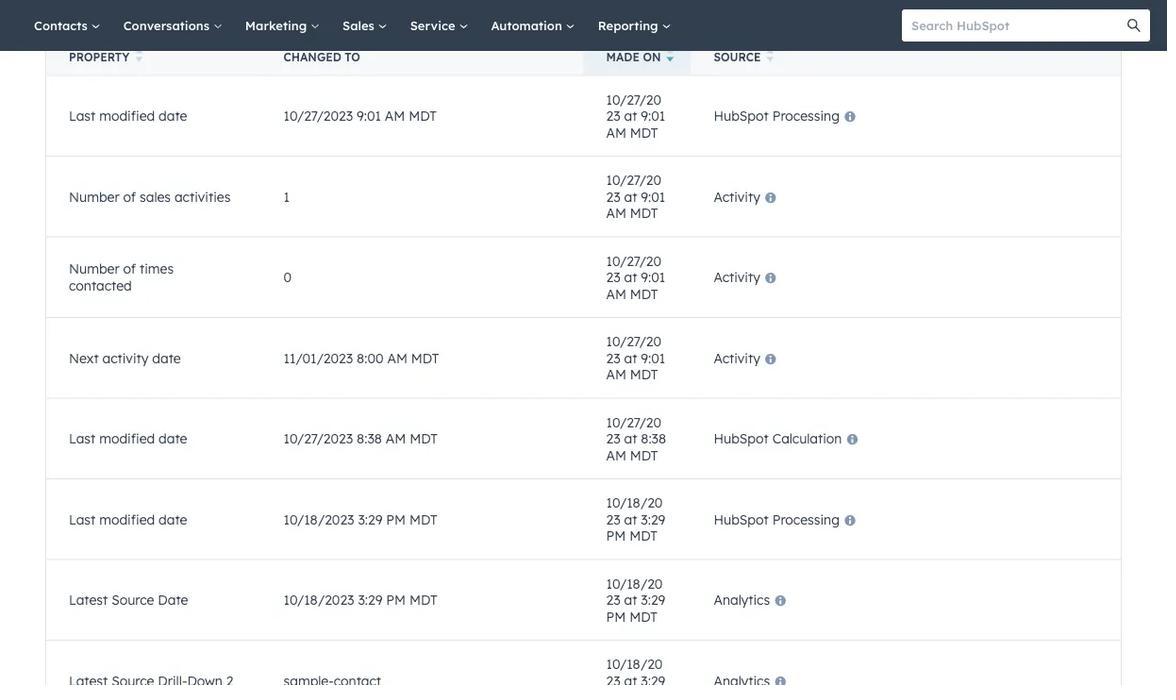Task type: vqa. For each thing, say whether or not it's contained in the screenshot.
third THE PRESS TO SORT. ELEMENT from right
no



Task type: describe. For each thing, give the bounding box(es) containing it.
automation link
[[480, 0, 587, 51]]

date
[[158, 592, 188, 608]]

3 10/27/20 from the top
[[607, 252, 662, 269]]

23 inside 10/27/20 23 at 8:38 am mdt
[[607, 430, 621, 447]]

modified for 10/27/2023 9:01 am mdt
[[99, 107, 155, 124]]

1 23 from the top
[[607, 107, 621, 124]]

6 23 from the top
[[607, 511, 621, 528]]

changed to
[[284, 49, 360, 64]]

10/27/2023 8:38 am mdt
[[284, 430, 438, 447]]

at inside 10/18/20 23 at 3:2
[[625, 673, 638, 685]]

press to sort. element for source
[[767, 48, 774, 65]]

last modified date for 10/27/2023 8:38 am mdt
[[69, 430, 187, 447]]

modified for 10/18/2023 3:29 pm mdt
[[99, 511, 155, 528]]

10/27/20 for 9:01
[[607, 91, 662, 107]]

10/18/20 23 at 3:2
[[607, 656, 666, 685]]

processing for 3:29
[[773, 511, 840, 528]]

10/18/2023 3:29 pm mdt for date
[[284, 592, 438, 608]]

hubspot for 8:38
[[714, 430, 769, 447]]

date for 11/01/2023 8:00 am mdt
[[152, 350, 181, 366]]

4 23 from the top
[[607, 350, 621, 366]]

1
[[284, 188, 290, 205]]

latest
[[69, 592, 108, 608]]

23 inside 10/18/20 23 at 3:2
[[607, 673, 621, 685]]

1 8:38 from the left
[[357, 430, 382, 447]]

conversations link
[[112, 0, 234, 51]]

marketing
[[245, 17, 311, 33]]

to
[[345, 49, 360, 64]]

analytics
[[714, 592, 771, 608]]

0 horizontal spatial source
[[112, 592, 154, 608]]

latest source date
[[69, 592, 188, 608]]

3 23 from the top
[[607, 269, 621, 285]]

mdt inside 10/27/20 23 at 8:38 am mdt
[[631, 447, 659, 463]]

2 23 from the top
[[607, 188, 621, 205]]

next activity date
[[69, 350, 181, 366]]

3 at from the top
[[625, 269, 638, 285]]

hubspot calculation
[[714, 430, 843, 447]]

10/27/2023 9:01 am mdt
[[284, 107, 437, 124]]

7 23 from the top
[[607, 592, 621, 608]]

reporting link
[[587, 0, 683, 51]]

10/18/20 for analytics
[[607, 575, 663, 592]]

sales
[[140, 188, 171, 205]]

4 at from the top
[[625, 350, 638, 366]]

9:01 for 0
[[641, 269, 666, 285]]

made on button
[[584, 34, 692, 75]]

7 at from the top
[[625, 592, 638, 608]]

10/27/20 for 8:00
[[607, 333, 662, 350]]

activity for 1
[[714, 188, 761, 205]]

descending sort. press to sort ascending. element
[[667, 48, 674, 65]]

last for 10/18/2023 3:29 pm mdt
[[69, 511, 96, 528]]

search button
[[1119, 9, 1151, 42]]

10/27/20 23 at 9:01 am mdt for 11/01/2023 8:00 am mdt
[[607, 333, 666, 383]]

date for 10/27/2023 9:01 am mdt
[[159, 107, 187, 124]]

number for number of sales activities
[[69, 188, 120, 205]]

10/27/2023 for 10/27/2023 8:38 am mdt
[[284, 430, 353, 447]]

changed
[[284, 49, 342, 64]]

made on
[[607, 49, 661, 64]]

date for 10/27/2023 8:38 am mdt
[[159, 430, 187, 447]]

descending sort. press to sort ascending. image
[[667, 48, 674, 62]]

0
[[284, 269, 292, 285]]

modified for 10/27/2023 8:38 am mdt
[[99, 430, 155, 447]]



Task type: locate. For each thing, give the bounding box(es) containing it.
2 number from the top
[[69, 261, 120, 277]]

reporting
[[598, 17, 662, 33]]

1 10/18/2023 from the top
[[284, 511, 354, 528]]

of for times
[[123, 261, 136, 277]]

hubspot processing
[[714, 107, 840, 124], [714, 511, 840, 528]]

1 processing from the top
[[773, 107, 840, 124]]

2 vertical spatial last
[[69, 511, 96, 528]]

1 press to sort. element from the left
[[135, 48, 142, 65]]

0 vertical spatial last modified date
[[69, 107, 187, 124]]

1 10/27/20 from the top
[[607, 91, 662, 107]]

number inside the number of times contacted
[[69, 261, 120, 277]]

0 horizontal spatial 8:38
[[357, 430, 382, 447]]

0 vertical spatial source
[[714, 49, 761, 64]]

2 10/18/2023 3:29 pm mdt from the top
[[284, 592, 438, 608]]

8 23 from the top
[[607, 673, 621, 685]]

10/27/2023
[[284, 107, 353, 124], [284, 430, 353, 447]]

source inside source button
[[714, 49, 761, 64]]

10/27/20 23 at 9:01 am mdt for 10/27/2023 9:01 am mdt
[[607, 91, 666, 141]]

modified down "activity"
[[99, 430, 155, 447]]

next
[[69, 350, 99, 366]]

10/27/20 23 at 9:01 am mdt for 1
[[607, 172, 666, 221]]

hubspot
[[714, 107, 769, 124], [714, 430, 769, 447], [714, 511, 769, 528]]

last down property
[[69, 107, 96, 124]]

1 vertical spatial 10/27/2023
[[284, 430, 353, 447]]

2 vertical spatial modified
[[99, 511, 155, 528]]

pm
[[386, 511, 406, 528], [607, 528, 626, 544], [386, 592, 406, 608], [607, 608, 626, 625]]

23
[[607, 107, 621, 124], [607, 188, 621, 205], [607, 269, 621, 285], [607, 350, 621, 366], [607, 430, 621, 447], [607, 511, 621, 528], [607, 592, 621, 608], [607, 673, 621, 685]]

press to sort. image inside source button
[[767, 48, 774, 62]]

2 vertical spatial 10/18/20
[[607, 656, 663, 673]]

2 8:38 from the left
[[641, 430, 667, 447]]

date down property button
[[159, 107, 187, 124]]

3:29
[[358, 511, 383, 528], [641, 511, 666, 528], [358, 592, 383, 608], [641, 592, 666, 608]]

1 at from the top
[[625, 107, 638, 124]]

contacts
[[34, 17, 91, 33]]

0 vertical spatial processing
[[773, 107, 840, 124]]

10/18/2023 3:29 pm mdt for date
[[284, 511, 438, 528]]

10/18/2023
[[284, 511, 354, 528], [284, 592, 354, 608]]

processing for 9:01
[[773, 107, 840, 124]]

1 10/18/2023 3:29 pm mdt from the top
[[284, 511, 438, 528]]

2 press to sort. element from the left
[[767, 48, 774, 65]]

1 horizontal spatial press to sort. element
[[767, 48, 774, 65]]

activity
[[714, 188, 761, 205], [714, 269, 761, 285], [714, 350, 761, 366]]

8:00
[[357, 350, 384, 366]]

1 vertical spatial 10/18/20 23 at 3:29 pm mdt
[[607, 575, 666, 625]]

conversations
[[123, 17, 213, 33]]

1 10/27/20 23 at 9:01 am mdt from the top
[[607, 91, 666, 141]]

1 horizontal spatial 8:38
[[641, 430, 667, 447]]

property button
[[46, 34, 261, 75]]

contacted
[[69, 277, 132, 294]]

number for number of times contacted
[[69, 261, 120, 277]]

10/18/20 23 at 3:29 pm mdt
[[607, 495, 666, 544], [607, 575, 666, 625]]

1 vertical spatial processing
[[773, 511, 840, 528]]

4 10/27/20 from the top
[[607, 333, 662, 350]]

10/18/20 inside 10/18/20 23 at 3:2
[[607, 656, 663, 673]]

4 10/27/20 23 at 9:01 am mdt from the top
[[607, 333, 666, 383]]

0 horizontal spatial press to sort. element
[[135, 48, 142, 65]]

of left sales
[[123, 188, 136, 205]]

number left sales
[[69, 188, 120, 205]]

modified up latest source date
[[99, 511, 155, 528]]

0 vertical spatial hubspot
[[714, 107, 769, 124]]

1 horizontal spatial press to sort. image
[[767, 48, 774, 62]]

1 vertical spatial 10/18/2023 3:29 pm mdt
[[284, 592, 438, 608]]

0 horizontal spatial press to sort. image
[[135, 48, 142, 62]]

2 10/18/2023 from the top
[[284, 592, 354, 608]]

2 hubspot from the top
[[714, 430, 769, 447]]

press to sort. element for property
[[135, 48, 142, 65]]

5 at from the top
[[625, 430, 638, 447]]

3 10/18/20 from the top
[[607, 656, 663, 673]]

modified down property
[[99, 107, 155, 124]]

1 number from the top
[[69, 188, 120, 205]]

0 vertical spatial last
[[69, 107, 96, 124]]

1 vertical spatial last
[[69, 430, 96, 447]]

of inside the number of times contacted
[[123, 261, 136, 277]]

1 last modified date from the top
[[69, 107, 187, 124]]

5 23 from the top
[[607, 430, 621, 447]]

calculation
[[773, 430, 843, 447]]

service link
[[399, 0, 480, 51]]

last modified date for 10/18/2023 3:29 pm mdt
[[69, 511, 187, 528]]

1 10/18/20 from the top
[[607, 495, 663, 511]]

0 vertical spatial of
[[123, 188, 136, 205]]

source right the descending sort. press to sort ascending. element
[[714, 49, 761, 64]]

1 modified from the top
[[99, 107, 155, 124]]

on
[[643, 49, 661, 64]]

9:01 for 11/01/2023 8:00 am mdt
[[641, 350, 666, 366]]

date
[[159, 107, 187, 124], [152, 350, 181, 366], [159, 430, 187, 447], [159, 511, 187, 528]]

hubspot processing for 3:29
[[714, 511, 840, 528]]

1 last from the top
[[69, 107, 96, 124]]

9:01
[[357, 107, 381, 124], [641, 107, 666, 124], [641, 188, 666, 205], [641, 269, 666, 285], [641, 350, 666, 366]]

10/18/20 23 at 3:29 pm mdt for analytics
[[607, 575, 666, 625]]

number left the times
[[69, 261, 120, 277]]

processing
[[773, 107, 840, 124], [773, 511, 840, 528]]

2 10/27/20 23 at 9:01 am mdt from the top
[[607, 172, 666, 221]]

last down next
[[69, 430, 96, 447]]

Search HubSpot search field
[[903, 9, 1134, 42]]

1 hubspot from the top
[[714, 107, 769, 124]]

automation
[[491, 17, 566, 33]]

10/18/20
[[607, 495, 663, 511], [607, 575, 663, 592], [607, 656, 663, 673]]

1 vertical spatial activity
[[714, 269, 761, 285]]

1 hubspot processing from the top
[[714, 107, 840, 124]]

10/27/20 23 at 8:38 am mdt
[[607, 414, 667, 463]]

10/18/2023 3:29 pm mdt
[[284, 511, 438, 528], [284, 592, 438, 608]]

sales link
[[331, 0, 399, 51]]

source left date
[[112, 592, 154, 608]]

10/27/20 23 at 9:01 am mdt
[[607, 91, 666, 141], [607, 172, 666, 221], [607, 252, 666, 302], [607, 333, 666, 383]]

press to sort. image inside property button
[[135, 48, 142, 62]]

activity
[[102, 350, 149, 366]]

2 10/18/20 23 at 3:29 pm mdt from the top
[[607, 575, 666, 625]]

3 hubspot from the top
[[714, 511, 769, 528]]

made
[[607, 49, 640, 64]]

source
[[714, 49, 761, 64], [112, 592, 154, 608]]

3 activity from the top
[[714, 350, 761, 366]]

number of times contacted
[[69, 261, 174, 294]]

2 vertical spatial hubspot
[[714, 511, 769, 528]]

search image
[[1128, 19, 1141, 32]]

activities
[[175, 188, 231, 205]]

10/27/2023 for 10/27/2023 9:01 am mdt
[[284, 107, 353, 124]]

1 vertical spatial source
[[112, 592, 154, 608]]

10/27/2023 down changed to
[[284, 107, 353, 124]]

2 at from the top
[[625, 188, 638, 205]]

press to sort. element inside source button
[[767, 48, 774, 65]]

0 vertical spatial 10/18/2023 3:29 pm mdt
[[284, 511, 438, 528]]

2 processing from the top
[[773, 511, 840, 528]]

at
[[625, 107, 638, 124], [625, 188, 638, 205], [625, 269, 638, 285], [625, 350, 638, 366], [625, 430, 638, 447], [625, 511, 638, 528], [625, 592, 638, 608], [625, 673, 638, 685]]

1 press to sort. image from the left
[[135, 48, 142, 62]]

2 activity from the top
[[714, 269, 761, 285]]

am inside 10/27/20 23 at 8:38 am mdt
[[607, 447, 627, 463]]

date right "activity"
[[152, 350, 181, 366]]

at inside 10/27/20 23 at 8:38 am mdt
[[625, 430, 638, 447]]

10/27/20
[[607, 91, 662, 107], [607, 172, 662, 188], [607, 252, 662, 269], [607, 333, 662, 350], [607, 414, 662, 430]]

marketing link
[[234, 0, 331, 51]]

last modified date down "activity"
[[69, 430, 187, 447]]

2 vertical spatial last modified date
[[69, 511, 187, 528]]

2 modified from the top
[[99, 430, 155, 447]]

9:01 for 1
[[641, 188, 666, 205]]

hubspot for 3:29
[[714, 511, 769, 528]]

1 horizontal spatial source
[[714, 49, 761, 64]]

1 of from the top
[[123, 188, 136, 205]]

number
[[69, 188, 120, 205], [69, 261, 120, 277]]

10/18/20 for hubspot processing
[[607, 495, 663, 511]]

press to sort. element
[[135, 48, 142, 65], [767, 48, 774, 65]]

1 vertical spatial last modified date
[[69, 430, 187, 447]]

3 last modified date from the top
[[69, 511, 187, 528]]

0 vertical spatial activity
[[714, 188, 761, 205]]

2 10/27/2023 from the top
[[284, 430, 353, 447]]

1 10/18/20 23 at 3:29 pm mdt from the top
[[607, 495, 666, 544]]

last modified date for 10/27/2023 9:01 am mdt
[[69, 107, 187, 124]]

6 at from the top
[[625, 511, 638, 528]]

11/01/2023
[[284, 350, 353, 366]]

last up latest
[[69, 511, 96, 528]]

of left the times
[[123, 261, 136, 277]]

press to sort. element inside property button
[[135, 48, 142, 65]]

sales
[[343, 17, 378, 33]]

5 10/27/20 from the top
[[607, 414, 662, 430]]

3 last from the top
[[69, 511, 96, 528]]

date up date
[[159, 511, 187, 528]]

1 vertical spatial hubspot processing
[[714, 511, 840, 528]]

2 press to sort. image from the left
[[767, 48, 774, 62]]

number of sales activities
[[69, 188, 231, 205]]

10/18/20 23 at 3:29 pm mdt for hubspot processing
[[607, 495, 666, 544]]

10/18/20 23 at 3:29 pm mdt down 10/27/20 23 at 8:38 am mdt
[[607, 495, 666, 544]]

1 vertical spatial 10/18/2023
[[284, 592, 354, 608]]

8:38
[[357, 430, 382, 447], [641, 430, 667, 447]]

last modified date up latest source date
[[69, 511, 187, 528]]

0 vertical spatial 10/18/2023
[[284, 511, 354, 528]]

0 vertical spatial 10/27/2023
[[284, 107, 353, 124]]

last modified date
[[69, 107, 187, 124], [69, 430, 187, 447], [69, 511, 187, 528]]

10/27/20 23 at 9:01 am mdt for 0
[[607, 252, 666, 302]]

8:38 inside 10/27/20 23 at 8:38 am mdt
[[641, 430, 667, 447]]

activity for 0
[[714, 269, 761, 285]]

1 vertical spatial hubspot
[[714, 430, 769, 447]]

11/01/2023 8:00 am mdt
[[284, 350, 439, 366]]

service
[[410, 17, 459, 33]]

last for 10/27/2023 9:01 am mdt
[[69, 107, 96, 124]]

press to sort. image for property
[[135, 48, 142, 62]]

last for 10/27/2023 8:38 am mdt
[[69, 430, 96, 447]]

date down the next activity date
[[159, 430, 187, 447]]

10/18/2023 for last modified date
[[284, 511, 354, 528]]

date for 10/18/2023 3:29 pm mdt
[[159, 511, 187, 528]]

2 hubspot processing from the top
[[714, 511, 840, 528]]

1 10/27/2023 from the top
[[284, 107, 353, 124]]

0 vertical spatial modified
[[99, 107, 155, 124]]

10/27/20 inside 10/27/20 23 at 8:38 am mdt
[[607, 414, 662, 430]]

10/27/20 for 8:38
[[607, 414, 662, 430]]

hubspot processing for 9:01
[[714, 107, 840, 124]]

activity for 11/01/2023 8:00 am mdt
[[714, 350, 761, 366]]

2 last from the top
[[69, 430, 96, 447]]

2 of from the top
[[123, 261, 136, 277]]

last
[[69, 107, 96, 124], [69, 430, 96, 447], [69, 511, 96, 528]]

0 vertical spatial hubspot processing
[[714, 107, 840, 124]]

source button
[[692, 34, 1122, 75]]

2 10/18/20 from the top
[[607, 575, 663, 592]]

3 10/27/20 23 at 9:01 am mdt from the top
[[607, 252, 666, 302]]

10/18/2023 for latest source date
[[284, 592, 354, 608]]

press to sort. image
[[135, 48, 142, 62], [767, 48, 774, 62]]

3 modified from the top
[[99, 511, 155, 528]]

0 vertical spatial 10/18/20 23 at 3:29 pm mdt
[[607, 495, 666, 544]]

press to sort. image for source
[[767, 48, 774, 62]]

1 vertical spatial 10/18/20
[[607, 575, 663, 592]]

hubspot for 9:01
[[714, 107, 769, 124]]

1 vertical spatial modified
[[99, 430, 155, 447]]

0 vertical spatial number
[[69, 188, 120, 205]]

contacts link
[[23, 0, 112, 51]]

mdt
[[409, 107, 437, 124], [631, 124, 659, 141], [631, 205, 659, 221], [631, 285, 659, 302], [411, 350, 439, 366], [631, 366, 659, 383], [410, 430, 438, 447], [631, 447, 659, 463], [410, 511, 438, 528], [630, 528, 658, 544], [410, 592, 438, 608], [630, 608, 658, 625]]

10/18/20 23 at 3:29 pm mdt up 10/18/20 23 at 3:2
[[607, 575, 666, 625]]

9:01 for 10/27/2023 9:01 am mdt
[[641, 107, 666, 124]]

property
[[69, 49, 130, 64]]

0 vertical spatial 10/18/20
[[607, 495, 663, 511]]

2 10/27/20 from the top
[[607, 172, 662, 188]]

modified
[[99, 107, 155, 124], [99, 430, 155, 447], [99, 511, 155, 528]]

1 vertical spatial of
[[123, 261, 136, 277]]

of
[[123, 188, 136, 205], [123, 261, 136, 277]]

of for sales
[[123, 188, 136, 205]]

10/27/2023 down 11/01/2023
[[284, 430, 353, 447]]

2 last modified date from the top
[[69, 430, 187, 447]]

times
[[140, 261, 174, 277]]

8 at from the top
[[625, 673, 638, 685]]

1 vertical spatial number
[[69, 261, 120, 277]]

1 activity from the top
[[714, 188, 761, 205]]

2 vertical spatial activity
[[714, 350, 761, 366]]

am
[[385, 107, 405, 124], [607, 124, 627, 141], [607, 205, 627, 221], [607, 285, 627, 302], [388, 350, 408, 366], [607, 366, 627, 383], [386, 430, 406, 447], [607, 447, 627, 463]]

last modified date down property
[[69, 107, 187, 124]]



